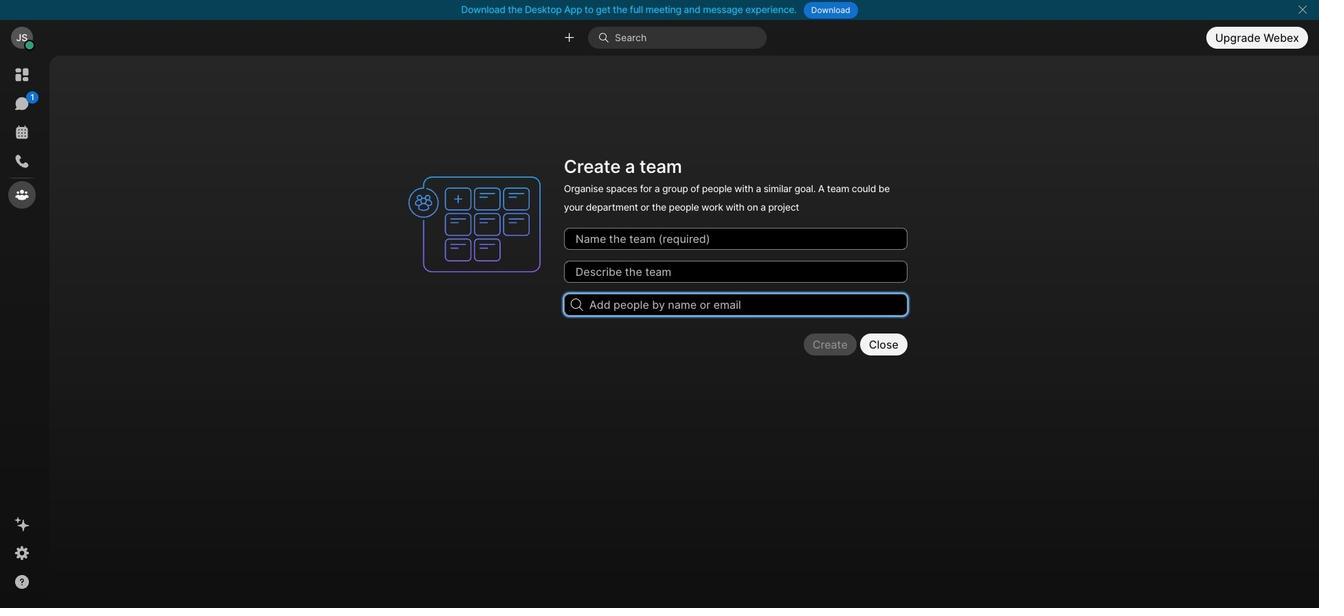Task type: vqa. For each thing, say whether or not it's contained in the screenshot.
All messages radio
no



Task type: locate. For each thing, give the bounding box(es) containing it.
cancel_16 image
[[1297, 4, 1308, 15]]

Describe the team text field
[[564, 261, 908, 283]]

navigation
[[0, 56, 44, 609]]

search_18 image
[[571, 299, 583, 311]]

create a team image
[[402, 152, 556, 298]]

Add people by name or email text field
[[564, 294, 908, 316]]

webex tab list
[[8, 61, 38, 209]]



Task type: describe. For each thing, give the bounding box(es) containing it.
Name the team (required) text field
[[564, 228, 908, 250]]



